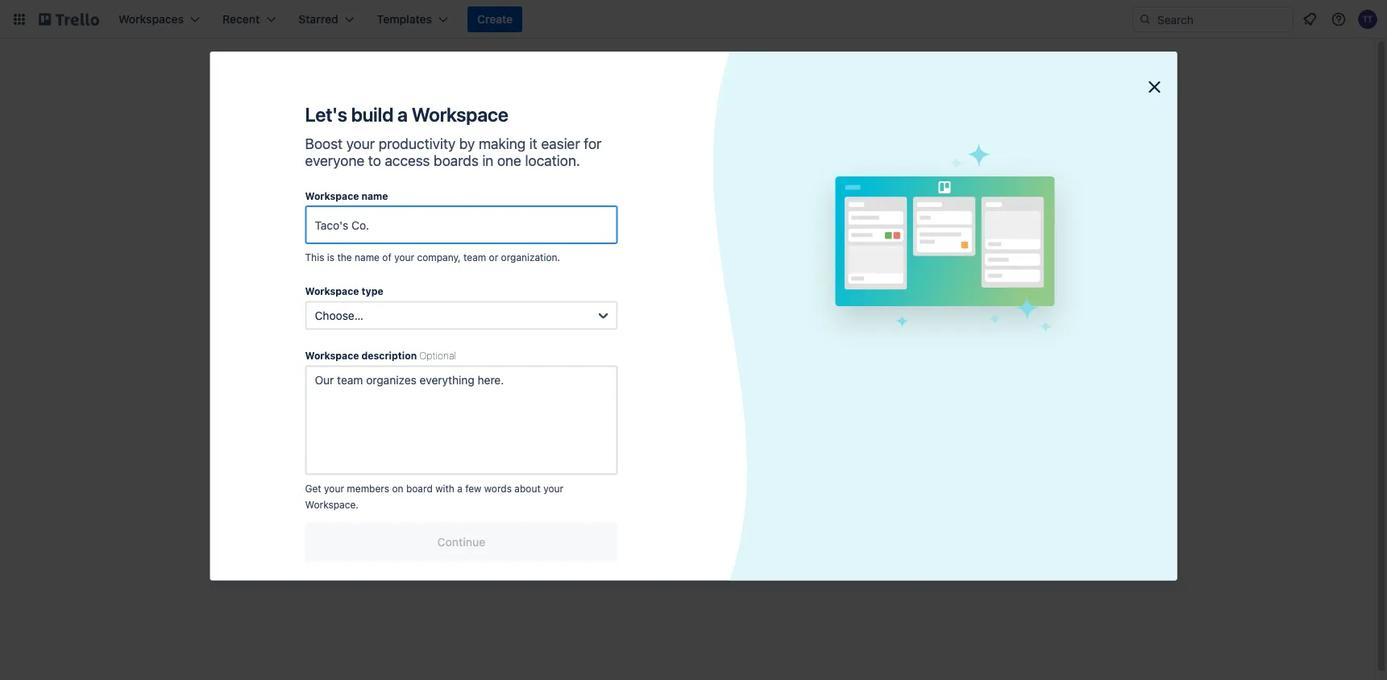 Task type: locate. For each thing, give the bounding box(es) containing it.
with left few
[[435, 483, 455, 494]]

type
[[362, 286, 383, 297]]

with inside put everything in one place and start moving things forward with your first trello board!
[[594, 238, 616, 252]]

or
[[489, 252, 498, 263]]

create your board button
[[507, 300, 820, 326]]

name down to
[[362, 190, 388, 202]]

get your members on board with a few words about your workspace.
[[305, 483, 564, 511]]

1 vertical spatial one
[[600, 222, 619, 235]]

0 horizontal spatial in
[[482, 152, 494, 169]]

0 vertical spatial and
[[653, 222, 673, 235]]

2 vertical spatial board
[[406, 483, 433, 494]]

2 vertical spatial create
[[616, 306, 651, 319]]

in
[[482, 152, 494, 169], [587, 222, 597, 235]]

1 vertical spatial in
[[587, 222, 597, 235]]

0 horizontal spatial create
[[477, 12, 513, 26]]

workspace name
[[305, 190, 388, 202]]

it
[[530, 135, 538, 152]]

create a workspace image
[[420, 181, 439, 201]]

1 vertical spatial the
[[381, 415, 398, 428]]

0 vertical spatial with
[[594, 238, 616, 252]]

0 vertical spatial get
[[252, 415, 271, 428]]

organize anything
[[607, 195, 721, 211]]

your inside put everything in one place and start moving things forward with your first trello board!
[[619, 238, 642, 252]]

0 vertical spatial a
[[397, 103, 408, 126]]

miller's
[[948, 202, 981, 213]]

0 horizontal spatial board
[[406, 483, 433, 494]]

get up views,
[[252, 415, 271, 428]]

beyond
[[912, 187, 954, 200]]

let's build a workspace
[[305, 103, 508, 126]]

unlimited down the boards,
[[287, 431, 335, 444]]

your right about
[[543, 483, 564, 494]]

links
[[883, 246, 908, 257]]

one left place
[[600, 222, 619, 235]]

name left the of
[[355, 252, 380, 263]]

a
[[397, 103, 408, 126], [950, 283, 956, 297], [457, 483, 463, 494]]

create inside button
[[616, 306, 651, 319]]

the
[[337, 252, 352, 263], [381, 415, 398, 428]]

the right all on the bottom of page
[[381, 415, 398, 428]]

1 horizontal spatial in
[[587, 222, 597, 235]]

1 vertical spatial trello
[[272, 394, 302, 407]]

your
[[346, 135, 375, 152], [619, 238, 642, 252], [394, 252, 414, 263], [654, 306, 678, 319], [324, 483, 344, 494], [543, 483, 564, 494]]

workspace for workspace type
[[305, 286, 359, 297]]

place
[[622, 222, 650, 235]]

your inside boost your productivity by making it easier for everyone to access boards in one location.
[[346, 135, 375, 152]]

highlights
[[297, 271, 350, 285]]

1 vertical spatial board
[[681, 306, 712, 319]]

trello
[[668, 238, 697, 252], [272, 394, 302, 407]]

in right by
[[482, 152, 494, 169]]

0 horizontal spatial one
[[497, 152, 521, 169]]

and up first at the left top of the page
[[653, 222, 673, 235]]

get inside get your members on board with a few words about your workspace.
[[305, 483, 321, 494]]

create for create your board
[[616, 306, 651, 319]]

0 horizontal spatial a
[[397, 103, 408, 126]]

2 horizontal spatial a
[[950, 283, 956, 297]]

1 horizontal spatial with
[[594, 238, 616, 252]]

1 horizontal spatial one
[[600, 222, 619, 235]]

on
[[392, 483, 404, 494]]

board inside button
[[681, 306, 712, 319]]

board!
[[700, 238, 734, 252]]

0 vertical spatial the
[[337, 252, 352, 263]]

a inside get your members on board with a few words about your workspace.
[[457, 483, 463, 494]]

boards link
[[239, 236, 445, 262]]

1 vertical spatial unlimited
[[287, 431, 335, 444]]

1 horizontal spatial create
[[616, 306, 651, 319]]

settings link
[[239, 352, 445, 378]]

get right free
[[305, 483, 321, 494]]

Our team organizes everything here. text field
[[305, 366, 618, 475]]

making
[[479, 135, 526, 152]]

one
[[497, 152, 521, 169], [600, 222, 619, 235]]

your down place
[[619, 238, 642, 252]]

create a board
[[912, 283, 989, 297]]

unlimited
[[274, 415, 321, 428], [287, 431, 335, 444]]

anything
[[666, 195, 721, 211]]

1 horizontal spatial trello
[[668, 238, 697, 252]]

0 vertical spatial one
[[497, 152, 521, 169]]

easier
[[541, 135, 580, 152]]

1 horizontal spatial and
[[653, 222, 673, 235]]

views link
[[239, 294, 445, 320]]

0 vertical spatial create
[[477, 12, 513, 26]]

workspace down the members link
[[305, 350, 359, 362]]

organize
[[607, 195, 663, 211]]

create
[[477, 12, 513, 26], [912, 283, 947, 297], [616, 306, 651, 319]]

create button
[[468, 6, 523, 32]]

your down build
[[346, 135, 375, 152]]

settings
[[297, 358, 340, 372]]

1 vertical spatial create
[[912, 283, 947, 297]]

name
[[362, 190, 388, 202], [355, 252, 380, 263]]

for
[[584, 135, 602, 152]]

1 vertical spatial with
[[435, 483, 455, 494]]

board inside 'button'
[[959, 283, 989, 297]]

in right everything
[[587, 222, 597, 235]]

home link
[[239, 135, 445, 164]]

2 vertical spatial a
[[457, 483, 463, 494]]

boost
[[305, 135, 343, 152]]

trello right try
[[272, 394, 302, 407]]

your up workspace.
[[324, 483, 344, 494]]

organization.
[[501, 252, 560, 263]]

1 vertical spatial and
[[403, 431, 422, 444]]

1 vertical spatial a
[[950, 283, 956, 297]]

words
[[484, 483, 512, 494]]

unlimited up views,
[[274, 415, 321, 428]]

trello down start
[[668, 238, 697, 252]]

board
[[959, 283, 989, 297], [681, 306, 712, 319], [406, 483, 433, 494]]

board inside get your members on board with a few words about your workspace.
[[406, 483, 433, 494]]

primary element
[[0, 0, 1387, 39]]

in inside put everything in one place and start moving things forward with your first trello board!
[[587, 222, 597, 235]]

1 vertical spatial get
[[305, 483, 321, 494]]

0 vertical spatial trello
[[668, 238, 697, 252]]

things
[[744, 222, 776, 235]]

with
[[594, 238, 616, 252], [435, 483, 455, 494]]

workspace down the highlights
[[305, 286, 359, 297]]

trial
[[304, 476, 324, 489]]

2 horizontal spatial create
[[912, 283, 947, 297]]

1 horizontal spatial a
[[457, 483, 463, 494]]

trello inside put everything in one place and start moving things forward with your first trello board!
[[668, 238, 697, 252]]

to
[[368, 152, 381, 169]]

and right automation,
[[403, 431, 422, 444]]

get
[[252, 415, 271, 428], [305, 483, 321, 494]]

1 horizontal spatial get
[[305, 483, 321, 494]]

moving
[[703, 222, 741, 235]]

one left it on the top left of the page
[[497, 152, 521, 169]]

0 vertical spatial in
[[482, 152, 494, 169]]

simple
[[912, 154, 950, 168]]

your right the of
[[394, 252, 414, 263]]

continue button
[[305, 523, 618, 561]]

with left first at the left top of the page
[[594, 238, 616, 252]]

0 horizontal spatial trello
[[272, 394, 302, 407]]

1 horizontal spatial board
[[681, 306, 712, 319]]

Search field
[[1152, 7, 1293, 31]]

the right is
[[337, 252, 352, 263]]

workspace down everyone
[[305, 190, 359, 202]]

create inside 'button'
[[912, 283, 947, 297]]

0 horizontal spatial and
[[403, 431, 422, 444]]

open information menu image
[[1331, 11, 1347, 27]]

1 horizontal spatial the
[[381, 415, 398, 428]]

project
[[953, 154, 993, 168]]

templates
[[271, 111, 326, 124]]

and inside put everything in one place and start moving things forward with your first trello board!
[[653, 222, 673, 235]]

with inside get your members on board with a few words about your workspace.
[[435, 483, 455, 494]]

0 horizontal spatial with
[[435, 483, 455, 494]]

your down what are you working on? text field
[[654, 306, 678, 319]]

0 horizontal spatial get
[[252, 415, 271, 428]]

home
[[271, 143, 303, 156]]

workspace
[[984, 202, 1033, 213]]

2 horizontal spatial board
[[959, 283, 989, 297]]

Workspace name text field
[[305, 206, 618, 244]]

board for create your board
[[681, 306, 712, 319]]

productivity
[[379, 135, 456, 152]]

workspace
[[412, 103, 508, 126], [305, 190, 359, 202], [305, 286, 359, 297], [305, 350, 359, 362]]

0 vertical spatial board
[[959, 283, 989, 297]]

0 horizontal spatial the
[[337, 252, 352, 263]]

workspace for workspace description optional
[[305, 350, 359, 362]]

everything
[[529, 222, 584, 235]]

create inside button
[[477, 12, 513, 26]]

try
[[252, 394, 269, 407]]

free
[[280, 476, 301, 489]]



Task type: describe. For each thing, give the bounding box(es) containing it.
get inside try trello premium get unlimited boards, all the views, unlimited automation, and more.
[[252, 415, 271, 428]]

views
[[297, 300, 328, 314]]

0 vertical spatial name
[[362, 190, 388, 202]]

by
[[459, 135, 475, 152]]

try trello premium get unlimited boards, all the views, unlimited automation, and more.
[[252, 394, 422, 460]]

and inside try trello premium get unlimited boards, all the views, unlimited automation, and more.
[[403, 431, 422, 444]]

add image
[[420, 326, 439, 346]]

one inside put everything in one place and start moving things forward with your first trello board!
[[600, 222, 619, 235]]

all
[[367, 415, 378, 428]]

search image
[[1139, 13, 1152, 26]]

start
[[676, 222, 700, 235]]

simple project board link
[[873, 142, 1149, 181]]

forward
[[779, 222, 819, 235]]

board
[[996, 154, 1029, 168]]

members
[[297, 329, 346, 343]]

workspace for workspace name
[[305, 190, 359, 202]]

terry turtle (terryturtle) image
[[1358, 10, 1378, 29]]

boards
[[297, 242, 334, 256]]

the inside try trello premium get unlimited boards, all the views, unlimited automation, and more.
[[381, 415, 398, 428]]

team
[[464, 252, 486, 263]]

in inside boost your productivity by making it easier for everyone to access boards in one location.
[[482, 152, 494, 169]]

0 notifications image
[[1300, 10, 1320, 29]]

simple project board
[[912, 154, 1029, 168]]

choose…
[[315, 309, 363, 322]]

create for create a board
[[912, 283, 947, 297]]

first
[[645, 238, 665, 252]]

everyone
[[305, 152, 365, 169]]

this
[[305, 252, 324, 263]]

one inside boost your productivity by making it easier for everyone to access boards in one location.
[[497, 152, 521, 169]]

trello inside try trello premium get unlimited boards, all the views, unlimited automation, and more.
[[272, 394, 302, 407]]

start
[[252, 476, 277, 489]]

workspace.
[[305, 499, 359, 511]]

premium
[[305, 394, 353, 407]]

imagination
[[957, 187, 1022, 200]]

is
[[327, 252, 335, 263]]

more.
[[252, 447, 282, 460]]

workspace type
[[305, 286, 383, 297]]

highlights link
[[239, 265, 445, 291]]

members link
[[239, 323, 445, 349]]

build
[[351, 103, 393, 126]]

company,
[[417, 252, 461, 263]]

automation,
[[338, 431, 400, 444]]

description
[[362, 350, 417, 362]]

put
[[509, 222, 526, 235]]

a inside 'button'
[[950, 283, 956, 297]]

1 vertical spatial name
[[355, 252, 380, 263]]

board for create a board
[[959, 283, 989, 297]]

jeremy
[[912, 202, 945, 213]]

your inside button
[[654, 306, 678, 319]]

What are you working on? text field
[[507, 261, 820, 290]]

create your board
[[616, 306, 712, 319]]

about
[[515, 483, 541, 494]]

switch to… image
[[11, 11, 27, 27]]

put everything in one place and start moving things forward with your first trello board!
[[509, 222, 819, 252]]

let's
[[305, 103, 347, 126]]

beyond imagination jeremy miller's workspace
[[912, 187, 1033, 213]]

this is the name of your company, team or organization.
[[305, 252, 560, 263]]

location.
[[525, 152, 580, 169]]

few
[[465, 483, 482, 494]]

boost your productivity by making it easier for everyone to access boards in one location.
[[305, 135, 602, 169]]

workspace description optional
[[305, 350, 456, 362]]

start free trial button
[[252, 475, 324, 491]]

workspaces
[[249, 185, 307, 197]]

optional
[[419, 350, 456, 362]]

members
[[347, 483, 389, 494]]

boards,
[[324, 415, 364, 428]]

templates link
[[239, 103, 445, 132]]

create for create
[[477, 12, 513, 26]]

0 vertical spatial unlimited
[[274, 415, 321, 428]]

create a board button
[[873, 271, 1149, 310]]

workspace up by
[[412, 103, 508, 126]]

start free trial
[[252, 476, 324, 489]]

views,
[[252, 431, 284, 444]]

boards
[[434, 152, 479, 169]]

access
[[385, 152, 430, 169]]

continue
[[437, 535, 486, 549]]

of
[[382, 252, 392, 263]]



Task type: vqa. For each thing, say whether or not it's contained in the screenshot.
did
no



